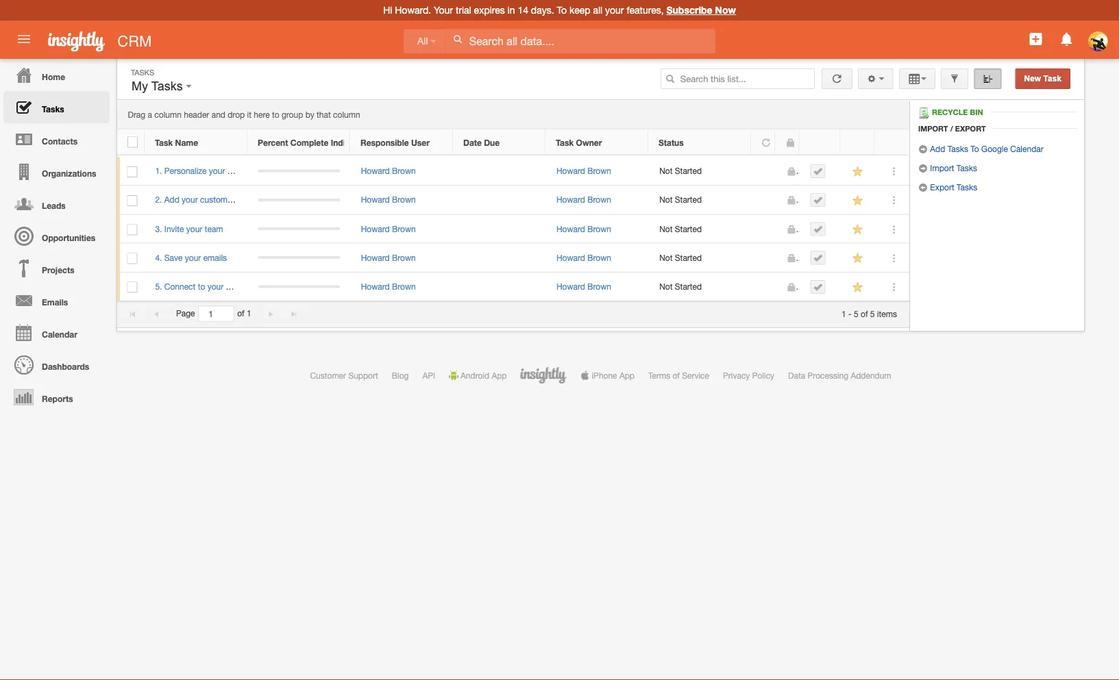 Task type: vqa. For each thing, say whether or not it's contained in the screenshot.
first 1 from right
yes



Task type: describe. For each thing, give the bounding box(es) containing it.
personalize
[[164, 166, 207, 176]]

percent complete indicator responsible user
[[258, 138, 430, 147]]

your for team
[[186, 224, 202, 234]]

app for iphone app
[[620, 371, 635, 380]]

/
[[950, 124, 953, 133]]

1 press ctrl + space to group column header from the left
[[799, 130, 840, 155]]

tasks for export tasks
[[957, 182, 978, 192]]

organizations
[[42, 169, 96, 178]]

1 - 5 of 5 items
[[842, 309, 897, 319]]

new task
[[1024, 74, 1062, 83]]

following image for 4. save your emails
[[852, 252, 865, 265]]

new task link
[[1015, 69, 1071, 89]]

contacts
[[42, 136, 78, 146]]

addendum
[[851, 371, 891, 380]]

my
[[132, 79, 148, 93]]

tasks up the contacts link
[[42, 104, 64, 114]]

Search this list... text field
[[661, 69, 815, 89]]

5. connect to your files and apps link
[[155, 282, 284, 291]]

not for 2. add your customers
[[659, 195, 673, 205]]

home link
[[3, 59, 110, 91]]

policy
[[752, 371, 775, 380]]

contacts link
[[3, 123, 110, 156]]

4. save your emails
[[155, 253, 227, 263]]

name
[[175, 138, 198, 147]]

started for 2. add your customers
[[675, 195, 702, 205]]

customer support link
[[310, 371, 378, 380]]

subscribe now link
[[667, 4, 736, 16]]

2 press ctrl + space to group column header from the left
[[840, 130, 875, 155]]

row containing 1. personalize your account
[[117, 157, 910, 186]]

import / export
[[918, 124, 986, 133]]

a
[[148, 110, 152, 120]]

not started cell for 4. save your emails
[[649, 244, 752, 273]]

emails link
[[3, 284, 110, 317]]

processing
[[808, 371, 849, 380]]

recycle bin link
[[918, 108, 990, 119]]

add tasks to google calendar
[[928, 144, 1044, 154]]

percent
[[258, 138, 288, 147]]

connect
[[164, 282, 196, 291]]

status
[[659, 138, 684, 147]]

mark this task complete image for 4. save your emails
[[813, 253, 823, 263]]

task for task name
[[155, 138, 173, 147]]

invite
[[164, 224, 184, 234]]

emails
[[203, 253, 227, 263]]

row containing 5. connect to your files and apps
[[117, 273, 910, 302]]

that
[[317, 110, 331, 120]]

row containing 4. save your emails
[[117, 244, 910, 273]]

opportunities
[[42, 233, 95, 243]]

android app
[[461, 371, 507, 380]]

terms of service
[[648, 371, 709, 380]]

import tasks
[[928, 163, 977, 173]]

tasks link
[[3, 91, 110, 123]]

export tasks link
[[918, 182, 978, 193]]

your for emails
[[185, 253, 201, 263]]

navigation containing home
[[0, 59, 110, 413]]

add tasks to google calendar link
[[918, 144, 1044, 154]]

your for customers
[[182, 195, 198, 205]]

started for 3. invite your team
[[675, 224, 702, 234]]

not started for 3. invite your team
[[659, 224, 702, 234]]

started for 4. save your emails
[[675, 253, 702, 263]]

not started cell for 2. add your customers
[[649, 186, 752, 215]]

all
[[593, 4, 603, 16]]

opportunities link
[[3, 220, 110, 252]]

your for account
[[209, 166, 225, 176]]

not for 4. save your emails
[[659, 253, 673, 263]]

projects link
[[3, 252, 110, 284]]

2 horizontal spatial of
[[861, 309, 868, 319]]

features,
[[627, 4, 664, 16]]

responsible
[[361, 138, 409, 147]]

iphone app link
[[580, 371, 635, 380]]

notifications image
[[1059, 31, 1075, 47]]

calendar link
[[3, 317, 110, 349]]

private task image for 3. invite your team
[[786, 225, 796, 234]]

keep
[[569, 4, 590, 16]]

drop
[[228, 110, 245, 120]]

howard.
[[395, 4, 431, 16]]

following image
[[852, 281, 865, 294]]

leads
[[42, 201, 66, 210]]

3. invite your team
[[155, 224, 223, 234]]

mark this task complete image for 1. personalize your account
[[813, 167, 823, 176]]

complete
[[290, 138, 329, 147]]

by
[[305, 110, 314, 120]]

page
[[176, 309, 195, 319]]

privacy policy
[[723, 371, 775, 380]]

0 vertical spatial export
[[955, 124, 986, 133]]

hi
[[383, 4, 392, 16]]

owner
[[576, 138, 602, 147]]

0 horizontal spatial of
[[237, 309, 244, 319]]

add inside row
[[164, 195, 179, 205]]

show list view filters image
[[950, 74, 960, 84]]

tasks for my tasks
[[151, 79, 183, 93]]

show sidebar image
[[983, 74, 993, 84]]

mark this task complete image for 2. add your customers
[[813, 196, 823, 205]]

2. add your customers
[[155, 195, 239, 205]]

android app link
[[449, 371, 507, 380]]

private task image for account
[[786, 167, 796, 176]]

2 1 from the left
[[842, 309, 846, 319]]

started for 5. connect to your files and apps
[[675, 282, 702, 291]]

1 horizontal spatial and
[[243, 282, 257, 291]]

indicator
[[331, 138, 366, 147]]

task name
[[155, 138, 198, 147]]

not for 5. connect to your files and apps
[[659, 282, 673, 291]]

terms
[[648, 371, 670, 380]]

-
[[849, 309, 852, 319]]

iphone
[[592, 371, 617, 380]]

mark this task complete image for 5. connect to your files and apps
[[813, 282, 823, 292]]

api link
[[422, 371, 435, 380]]

customer
[[310, 371, 346, 380]]

new
[[1024, 74, 1041, 83]]

all link
[[404, 29, 445, 54]]

private task image for emails
[[786, 254, 796, 263]]

to inside add tasks to google calendar 'link'
[[971, 144, 979, 154]]

add inside 'link'
[[930, 144, 945, 154]]

private task image for 5. connect to your files and apps
[[786, 283, 796, 292]]

1. personalize your account
[[155, 166, 257, 176]]

1.
[[155, 166, 162, 176]]

1. personalize your account link
[[155, 166, 264, 176]]

0 horizontal spatial to
[[198, 282, 205, 291]]

iphone app
[[592, 371, 635, 380]]

organizations link
[[3, 156, 110, 188]]

hi howard. your trial expires in 14 days. to keep all your features, subscribe now
[[383, 4, 736, 16]]

api
[[422, 371, 435, 380]]

import tasks link
[[918, 163, 977, 173]]

0 vertical spatial to
[[557, 4, 567, 16]]

3.
[[155, 224, 162, 234]]

data processing addendum link
[[788, 371, 891, 380]]

recycle
[[932, 108, 968, 117]]

row group containing 1. personalize your account
[[117, 157, 910, 302]]

calendar inside 'link'
[[1010, 144, 1044, 154]]

5. connect to your files and apps
[[155, 282, 277, 291]]

projects
[[42, 265, 74, 275]]



Task type: locate. For each thing, give the bounding box(es) containing it.
date due
[[463, 138, 500, 147]]

mark this task complete image for 3. invite your team
[[813, 224, 823, 234]]

howard brown link
[[361, 166, 416, 176], [556, 166, 611, 176], [361, 195, 416, 205], [556, 195, 611, 205], [361, 224, 416, 234], [556, 224, 611, 234], [361, 253, 416, 263], [556, 253, 611, 263], [361, 282, 416, 291], [556, 282, 611, 291]]

to right here on the left of the page
[[272, 110, 279, 120]]

private task image for 2. add your customers
[[786, 196, 796, 205]]

and
[[212, 110, 225, 120], [243, 282, 257, 291]]

3 press ctrl + space to group column header from the left
[[875, 130, 909, 155]]

files
[[226, 282, 241, 291]]

2 vertical spatial mark this task complete image
[[813, 253, 823, 263]]

app right iphone
[[620, 371, 635, 380]]

1 app from the left
[[492, 371, 507, 380]]

in
[[508, 4, 515, 16]]

3 started from the top
[[675, 224, 702, 234]]

not
[[659, 166, 673, 176], [659, 195, 673, 205], [659, 224, 673, 234], [659, 253, 673, 263], [659, 282, 673, 291]]

2 started from the top
[[675, 195, 702, 205]]

repeating task image
[[761, 138, 771, 148]]

tasks up import tasks
[[948, 144, 968, 154]]

task right new
[[1044, 74, 1062, 83]]

export tasks
[[928, 182, 978, 192]]

not started cell for 1. personalize your account
[[649, 157, 752, 186]]

press ctrl + space to group column header down cog image
[[840, 130, 875, 155]]

1 vertical spatial and
[[243, 282, 257, 291]]

0 vertical spatial and
[[212, 110, 225, 120]]

of right terms
[[673, 371, 680, 380]]

search image
[[665, 74, 675, 84]]

dashboards link
[[3, 349, 110, 381]]

of 1
[[237, 309, 251, 319]]

1 5 from the left
[[854, 309, 859, 319]]

not for 3. invite your team
[[659, 224, 673, 234]]

export down bin
[[955, 124, 986, 133]]

0 horizontal spatial 1
[[247, 309, 251, 319]]

1 vertical spatial import
[[930, 163, 954, 173]]

data
[[788, 371, 806, 380]]

5 started from the top
[[675, 282, 702, 291]]

1 vertical spatial to
[[198, 282, 205, 291]]

4 started from the top
[[675, 253, 702, 263]]

14
[[518, 4, 528, 16]]

mark this task complete image
[[813, 167, 823, 176], [813, 196, 823, 205], [813, 253, 823, 263]]

trial
[[456, 4, 471, 16]]

3 not started from the top
[[659, 224, 702, 234]]

tasks up my
[[131, 68, 154, 77]]

0 horizontal spatial add
[[164, 195, 179, 205]]

2 vertical spatial private task image
[[786, 283, 796, 292]]

3 mark this task complete image from the top
[[813, 253, 823, 263]]

0 horizontal spatial and
[[212, 110, 225, 120]]

add
[[930, 144, 945, 154], [164, 195, 179, 205]]

started for 1. personalize your account
[[675, 166, 702, 176]]

import for import tasks
[[930, 163, 954, 173]]

3 not from the top
[[659, 224, 673, 234]]

export right circle arrow left image
[[930, 182, 955, 192]]

blog link
[[392, 371, 409, 380]]

tasks
[[131, 68, 154, 77], [151, 79, 183, 93], [42, 104, 64, 114], [948, 144, 968, 154], [957, 163, 977, 173], [957, 182, 978, 192]]

0 vertical spatial import
[[918, 124, 948, 133]]

0 horizontal spatial calendar
[[42, 330, 77, 339]]

5 not from the top
[[659, 282, 673, 291]]

following image
[[852, 165, 865, 178], [852, 194, 865, 207], [852, 223, 865, 236], [852, 252, 865, 265]]

1 mark this task complete image from the top
[[813, 167, 823, 176]]

1 started from the top
[[675, 166, 702, 176]]

1 vertical spatial export
[[930, 182, 955, 192]]

5 right -
[[854, 309, 859, 319]]

1 horizontal spatial to
[[971, 144, 979, 154]]

bin
[[970, 108, 983, 117]]

1 horizontal spatial 1
[[842, 309, 846, 319]]

1 row from the top
[[117, 130, 909, 155]]

1 vertical spatial private task image
[[786, 225, 796, 234]]

not started cell
[[649, 157, 752, 186], [649, 186, 752, 215], [649, 215, 752, 244], [649, 244, 752, 273], [649, 273, 752, 302]]

5 row from the top
[[117, 244, 910, 273]]

1 mark this task complete image from the top
[[813, 224, 823, 234]]

row containing 2. add your customers
[[117, 186, 910, 215]]

refresh list image
[[831, 74, 844, 83]]

4 not from the top
[[659, 253, 673, 263]]

column right that
[[333, 110, 360, 120]]

started
[[675, 166, 702, 176], [675, 195, 702, 205], [675, 224, 702, 234], [675, 253, 702, 263], [675, 282, 702, 291]]

2 private task image from the top
[[786, 225, 796, 234]]

to right "connect"
[[198, 282, 205, 291]]

2 not started cell from the top
[[649, 186, 752, 215]]

None checkbox
[[127, 195, 137, 206], [127, 253, 137, 264], [127, 282, 137, 293], [127, 195, 137, 206], [127, 253, 137, 264], [127, 282, 137, 293]]

apps
[[259, 282, 277, 291]]

tasks inside button
[[151, 79, 183, 93]]

press ctrl + space to group column header
[[799, 130, 840, 155], [840, 130, 875, 155], [875, 130, 909, 155]]

customer support
[[310, 371, 378, 380]]

1 left -
[[842, 309, 846, 319]]

not started cell for 5. connect to your files and apps
[[649, 273, 752, 302]]

not started for 4. save your emails
[[659, 253, 702, 263]]

2 5 from the left
[[870, 309, 875, 319]]

tasks inside 'link'
[[948, 144, 968, 154]]

subscribe
[[667, 4, 713, 16]]

your left account
[[209, 166, 225, 176]]

1 vertical spatial calendar
[[42, 330, 77, 339]]

row group
[[117, 157, 910, 302]]

2 row from the top
[[117, 157, 910, 186]]

0 vertical spatial add
[[930, 144, 945, 154]]

app for android app
[[492, 371, 507, 380]]

following image for 1. personalize your account
[[852, 165, 865, 178]]

import
[[918, 124, 948, 133], [930, 163, 954, 173]]

privacy policy link
[[723, 371, 775, 380]]

task left name
[[155, 138, 173, 147]]

3 row from the top
[[117, 186, 910, 215]]

app
[[492, 371, 507, 380], [620, 371, 635, 380]]

1 private task image from the top
[[786, 196, 796, 205]]

row containing 3. invite your team
[[117, 215, 910, 244]]

2 column from the left
[[333, 110, 360, 120]]

private task image
[[786, 196, 796, 205], [786, 225, 796, 234], [786, 283, 796, 292]]

add right 2.
[[164, 195, 179, 205]]

not started cell for 3. invite your team
[[649, 215, 752, 244]]

1 horizontal spatial column
[[333, 110, 360, 120]]

my tasks button
[[128, 76, 195, 97]]

2 not from the top
[[659, 195, 673, 205]]

not started for 2. add your customers
[[659, 195, 702, 205]]

1 vertical spatial add
[[164, 195, 179, 205]]

0 horizontal spatial 5
[[854, 309, 859, 319]]

following image for 3. invite your team
[[852, 223, 865, 236]]

user
[[411, 138, 430, 147]]

0 vertical spatial mark this task complete image
[[813, 224, 823, 234]]

to left keep
[[557, 4, 567, 16]]

add right circle arrow right image
[[930, 144, 945, 154]]

due
[[484, 138, 500, 147]]

drag a column header and drop it here to group by that column
[[128, 110, 360, 120]]

press ctrl + space to group column header right repeating task icon
[[799, 130, 840, 155]]

tasks for import tasks
[[957, 163, 977, 173]]

4 not started cell from the top
[[649, 244, 752, 273]]

of
[[237, 309, 244, 319], [861, 309, 868, 319], [673, 371, 680, 380]]

mark this task complete image
[[813, 224, 823, 234], [813, 282, 823, 292]]

not started for 1. personalize your account
[[659, 166, 702, 176]]

terms of service link
[[648, 371, 709, 380]]

0 horizontal spatial app
[[492, 371, 507, 380]]

cog image
[[867, 74, 877, 84]]

to left google
[[971, 144, 979, 154]]

3 private task image from the top
[[786, 283, 796, 292]]

of right -
[[861, 309, 868, 319]]

your right the all on the top of page
[[605, 4, 624, 16]]

1
[[247, 309, 251, 319], [842, 309, 846, 319]]

1 not started from the top
[[659, 166, 702, 176]]

now
[[715, 4, 736, 16]]

private task image
[[785, 138, 795, 148], [786, 167, 796, 176], [786, 254, 796, 263]]

1 vertical spatial mark this task complete image
[[813, 196, 823, 205]]

2 following image from the top
[[852, 194, 865, 207]]

1 1 from the left
[[247, 309, 251, 319]]

1 column from the left
[[154, 110, 182, 120]]

service
[[682, 371, 709, 380]]

4 following image from the top
[[852, 252, 865, 265]]

2 mark this task complete image from the top
[[813, 282, 823, 292]]

circle arrow right image
[[918, 164, 928, 173]]

1 horizontal spatial app
[[620, 371, 635, 380]]

5
[[854, 309, 859, 319], [870, 309, 875, 319]]

1 right 1 field
[[247, 309, 251, 319]]

here
[[254, 110, 270, 120]]

4. save your emails link
[[155, 253, 234, 263]]

recycle bin
[[932, 108, 983, 117]]

5 not started from the top
[[659, 282, 702, 291]]

google
[[982, 144, 1008, 154]]

5 not started cell from the top
[[649, 273, 752, 302]]

import left '/'
[[918, 124, 948, 133]]

Search all data.... text field
[[445, 29, 715, 53]]

customers
[[200, 195, 239, 205]]

drag
[[128, 110, 145, 120]]

row containing task name
[[117, 130, 909, 155]]

1 horizontal spatial calendar
[[1010, 144, 1044, 154]]

export
[[955, 124, 986, 133], [930, 182, 955, 192]]

header
[[184, 110, 209, 120]]

and right files at top left
[[243, 282, 257, 291]]

howard
[[361, 166, 390, 176], [556, 166, 585, 176], [361, 195, 390, 205], [556, 195, 585, 205], [361, 224, 390, 234], [556, 224, 585, 234], [361, 253, 390, 263], [556, 253, 585, 263], [361, 282, 390, 291], [556, 282, 585, 291]]

data processing addendum
[[788, 371, 891, 380]]

android
[[461, 371, 489, 380]]

0 vertical spatial private task image
[[785, 138, 795, 148]]

1 not from the top
[[659, 166, 673, 176]]

1 not started cell from the top
[[649, 157, 752, 186]]

privacy
[[723, 371, 750, 380]]

0 vertical spatial to
[[272, 110, 279, 120]]

crm
[[117, 32, 152, 50]]

your left team
[[186, 224, 202, 234]]

None checkbox
[[127, 137, 138, 148], [127, 166, 137, 177], [127, 224, 137, 235], [127, 137, 138, 148], [127, 166, 137, 177], [127, 224, 137, 235]]

reports link
[[3, 381, 110, 413]]

tasks down import tasks
[[957, 182, 978, 192]]

4 not started from the top
[[659, 253, 702, 263]]

date
[[463, 138, 482, 147]]

calendar up "dashboards" link
[[42, 330, 77, 339]]

your left files at top left
[[207, 282, 224, 291]]

2 vertical spatial private task image
[[786, 254, 796, 263]]

your right save
[[185, 253, 201, 263]]

white image
[[453, 34, 463, 44]]

and left the drop
[[212, 110, 225, 120]]

1 horizontal spatial add
[[930, 144, 945, 154]]

cell
[[248, 157, 350, 186], [453, 157, 546, 186], [752, 157, 776, 186], [800, 157, 841, 186], [248, 186, 350, 215], [453, 186, 546, 215], [752, 186, 776, 215], [800, 186, 841, 215], [248, 215, 350, 244], [453, 215, 546, 244], [752, 215, 776, 244], [800, 215, 841, 244], [248, 244, 350, 273], [453, 244, 546, 273], [752, 244, 776, 273], [800, 244, 841, 273], [248, 273, 350, 302], [453, 273, 546, 302], [752, 273, 776, 302], [800, 273, 841, 302]]

1 horizontal spatial to
[[272, 110, 279, 120]]

0 horizontal spatial column
[[154, 110, 182, 120]]

4 row from the top
[[117, 215, 910, 244]]

circle arrow left image
[[918, 183, 928, 193]]

team
[[205, 224, 223, 234]]

0 vertical spatial mark this task complete image
[[813, 167, 823, 176]]

not for 1. personalize your account
[[659, 166, 673, 176]]

import inside import tasks link
[[930, 163, 954, 173]]

1 horizontal spatial 5
[[870, 309, 875, 319]]

5 left items
[[870, 309, 875, 319]]

1 horizontal spatial task
[[556, 138, 574, 147]]

3. invite your team link
[[155, 224, 230, 234]]

circle arrow right image
[[918, 145, 928, 154]]

0 vertical spatial private task image
[[786, 196, 796, 205]]

2 app from the left
[[620, 371, 635, 380]]

3 following image from the top
[[852, 223, 865, 236]]

row
[[117, 130, 909, 155], [117, 157, 910, 186], [117, 186, 910, 215], [117, 215, 910, 244], [117, 244, 910, 273], [117, 273, 910, 302]]

save
[[164, 253, 183, 263]]

1 vertical spatial to
[[971, 144, 979, 154]]

howard brown
[[361, 166, 416, 176], [556, 166, 611, 176], [361, 195, 416, 205], [556, 195, 611, 205], [361, 224, 416, 234], [556, 224, 611, 234], [361, 253, 416, 263], [556, 253, 611, 263], [361, 282, 416, 291], [556, 282, 611, 291]]

6 row from the top
[[117, 273, 910, 302]]

0 horizontal spatial export
[[930, 182, 955, 192]]

0 horizontal spatial task
[[155, 138, 173, 147]]

group
[[282, 110, 303, 120]]

1 horizontal spatial export
[[955, 124, 986, 133]]

following image for 2. add your customers
[[852, 194, 865, 207]]

days.
[[531, 4, 554, 16]]

2 horizontal spatial task
[[1044, 74, 1062, 83]]

navigation
[[0, 59, 110, 413]]

1 following image from the top
[[852, 165, 865, 178]]

press ctrl + space to group column header left circle arrow right image
[[875, 130, 909, 155]]

0 horizontal spatial to
[[557, 4, 567, 16]]

app right android
[[492, 371, 507, 380]]

2 not started from the top
[[659, 195, 702, 205]]

tasks down add tasks to google calendar 'link'
[[957, 163, 977, 173]]

not started for 5. connect to your files and apps
[[659, 282, 702, 291]]

3 not started cell from the top
[[649, 215, 752, 244]]

1 horizontal spatial of
[[673, 371, 680, 380]]

task left owner
[[556, 138, 574, 147]]

reports
[[42, 394, 73, 404]]

0 vertical spatial calendar
[[1010, 144, 1044, 154]]

5.
[[155, 282, 162, 291]]

column right a
[[154, 110, 182, 120]]

1 vertical spatial mark this task complete image
[[813, 282, 823, 292]]

expires
[[474, 4, 505, 16]]

import for import / export
[[918, 124, 948, 133]]

calendar right google
[[1010, 144, 1044, 154]]

your up 3. invite your team
[[182, 195, 198, 205]]

tasks for add tasks to google calendar
[[948, 144, 968, 154]]

task for task owner
[[556, 138, 574, 147]]

tasks right my
[[151, 79, 183, 93]]

my tasks
[[132, 79, 186, 93]]

1 vertical spatial private task image
[[786, 167, 796, 176]]

of right 1 field
[[237, 309, 244, 319]]

import right circle arrow right icon
[[930, 163, 954, 173]]

to
[[557, 4, 567, 16], [971, 144, 979, 154]]

1 field
[[199, 307, 233, 321]]

2. add your customers link
[[155, 195, 246, 205]]

all
[[417, 36, 428, 47]]

2 mark this task complete image from the top
[[813, 196, 823, 205]]



